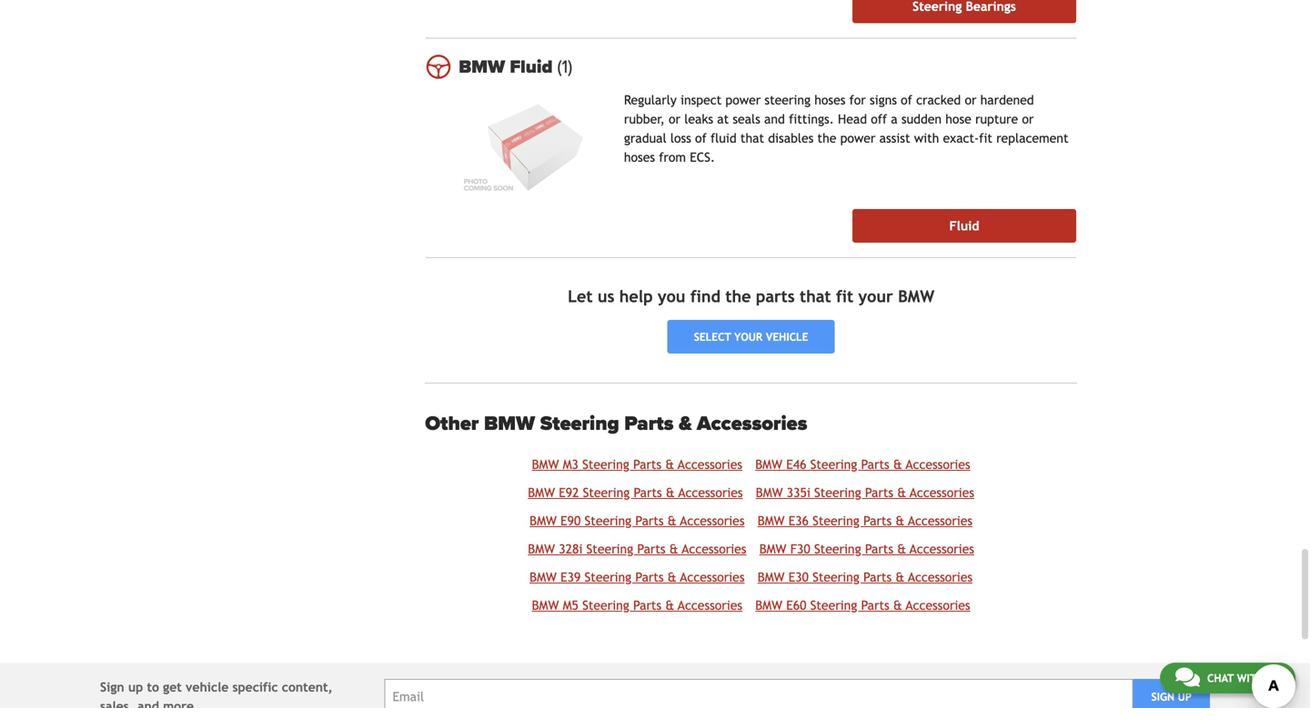 Task type: vqa. For each thing, say whether or not it's contained in the screenshot.
bottom charges
no



Task type: locate. For each thing, give the bounding box(es) containing it.
up inside "button"
[[1178, 691, 1192, 704]]

or up replacement
[[1022, 112, 1034, 126]]

0 vertical spatial and
[[764, 112, 785, 126]]

steering right f30
[[814, 542, 861, 557]]

& down the bmw e30 steering parts & accessories link
[[893, 599, 902, 613]]

at
[[717, 112, 729, 126]]

e39
[[561, 570, 581, 585]]

replacement
[[996, 131, 1069, 146]]

0 horizontal spatial and
[[137, 700, 159, 709]]

bmw e60 steering parts & accessories
[[755, 599, 970, 613]]

bmw m5 steering parts & accessories
[[532, 599, 743, 613]]

& for other bmw steering parts & accessories
[[679, 412, 692, 436]]

& up bmw 335i steering parts & accessories
[[893, 458, 902, 472]]

parts up bmw e36 steering parts & accessories link
[[865, 486, 894, 500]]

steering right e60
[[810, 599, 857, 613]]

accessories for bmw e92 steering parts & accessories
[[678, 486, 743, 500]]

steering right e39 on the left bottom
[[585, 570, 632, 585]]

parts for m3
[[633, 458, 662, 472]]

accessories down the bmw e30 steering parts & accessories link
[[906, 599, 970, 613]]

disables
[[768, 131, 814, 146]]

& for bmw 335i steering parts & accessories
[[897, 486, 906, 500]]

accessories up bmw e39 steering parts & accessories link
[[682, 542, 747, 557]]

accessories down bmw e39 steering parts & accessories link
[[678, 599, 743, 613]]

bmw for bmw 335i steering parts & accessories
[[756, 486, 783, 500]]

steering right e30
[[813, 570, 860, 585]]

bmw for bmw m5 steering parts & accessories
[[532, 599, 559, 613]]

1 horizontal spatial or
[[965, 93, 977, 107]]

1 horizontal spatial fit
[[979, 131, 993, 146]]

or
[[965, 93, 977, 107], [669, 112, 681, 126], [1022, 112, 1034, 126]]

steering right m5
[[582, 599, 629, 613]]

accessories for other bmw steering parts & accessories
[[697, 412, 807, 436]]

bmw for bmw f30 steering parts & accessories
[[759, 542, 787, 557]]

e36
[[789, 514, 809, 529]]

accessories up bmw e36 steering parts & accessories link
[[910, 486, 974, 500]]

0 horizontal spatial your
[[734, 331, 763, 344]]

or up loss
[[669, 112, 681, 126]]

regularly inspect power steering hoses for signs of cracked or hardened rubber, or leaks at seals and fittings. head off a sudden hose rupture or gradual loss of fluid that disables the power assist with exact-fit replacement hoses from ecs.
[[624, 93, 1069, 165]]

bmw m3 steering parts & accessories link
[[532, 458, 743, 472]]

1 horizontal spatial with
[[1237, 672, 1264, 685]]

of up ecs.
[[695, 131, 707, 146]]

& up bmw e90 steering parts & accessories link
[[666, 486, 675, 500]]

the right find
[[726, 287, 751, 306]]

with left us
[[1237, 672, 1264, 685]]

or up hose
[[965, 93, 977, 107]]

accessories for bmw m5 steering parts & accessories
[[678, 599, 743, 613]]

steering up m3
[[540, 412, 619, 436]]

power down 'head'
[[840, 131, 876, 146]]

steering for 328i
[[586, 542, 633, 557]]

that inside regularly inspect power steering hoses for signs of cracked or hardened rubber, or leaks at seals and fittings. head off a sudden hose rupture or gradual loss of fluid that disables the power assist with exact-fit replacement hoses from ecs.
[[741, 131, 764, 146]]

parts for e36
[[863, 514, 892, 529]]

the
[[818, 131, 837, 146], [726, 287, 751, 306]]

parts up bmw m3 steering parts & accessories
[[624, 412, 674, 436]]

m5
[[563, 599, 579, 613]]

steering right e90
[[585, 514, 632, 529]]

of
[[901, 93, 912, 107], [695, 131, 707, 146]]

0 vertical spatial your
[[859, 287, 893, 306]]

rupture
[[975, 112, 1018, 126]]

e90
[[561, 514, 581, 529]]

1 horizontal spatial and
[[764, 112, 785, 126]]

bmw e90 steering parts & accessories
[[530, 514, 745, 529]]

sign
[[100, 681, 124, 695], [1151, 691, 1175, 704]]

rubber,
[[624, 112, 665, 126]]

with
[[914, 131, 939, 146], [1237, 672, 1264, 685]]

accessories for bmw e30 steering parts & accessories
[[908, 570, 973, 585]]

0 horizontal spatial power
[[726, 93, 761, 107]]

steering right m3
[[582, 458, 629, 472]]

0 vertical spatial fit
[[979, 131, 993, 146]]

1 vertical spatial hoses
[[624, 150, 655, 165]]

0 horizontal spatial that
[[741, 131, 764, 146]]

fluid thumbnail image image
[[459, 94, 610, 195]]

up
[[128, 681, 143, 695], [1178, 691, 1192, 704]]

bmw                                                                                    fluid
[[459, 56, 557, 78]]

0 vertical spatial with
[[914, 131, 939, 146]]

other
[[425, 412, 479, 436]]

& down bmw f30 steering parts & accessories link
[[896, 570, 905, 585]]

the down fittings.
[[818, 131, 837, 146]]

& for bmw e60 steering parts & accessories
[[893, 599, 902, 613]]

sign inside the "sign up to get vehicle specific content, sales, and more."
[[100, 681, 124, 695]]

& for bmw 328i steering parts & accessories
[[670, 542, 678, 557]]

0 vertical spatial the
[[818, 131, 837, 146]]

1 vertical spatial and
[[137, 700, 159, 709]]

accessories down bmw m3 steering parts & accessories
[[678, 486, 743, 500]]

your
[[859, 287, 893, 306], [734, 331, 763, 344]]

335i
[[787, 486, 811, 500]]

bmw for bmw e36 steering parts & accessories
[[758, 514, 785, 529]]

e92
[[559, 486, 579, 500]]

parts for e39
[[635, 570, 664, 585]]

parts up bmw e90 steering parts & accessories
[[634, 486, 662, 500]]

parts for e60
[[861, 599, 890, 613]]

chat with us link
[[1160, 663, 1296, 694]]

bmw m5 steering parts & accessories link
[[532, 599, 743, 613]]

accessories for bmw e46 steering parts & accessories
[[906, 458, 970, 472]]

and
[[764, 112, 785, 126], [137, 700, 159, 709]]

select your vehicle
[[694, 331, 808, 344]]

& up bmw e92 steering parts & accessories link
[[665, 458, 674, 472]]

steering right e46
[[810, 458, 857, 472]]

accessories for bmw e36 steering parts & accessories
[[908, 514, 973, 529]]

1 horizontal spatial up
[[1178, 691, 1192, 704]]

1 vertical spatial your
[[734, 331, 763, 344]]

& for bmw e92 steering parts & accessories
[[666, 486, 675, 500]]

fit
[[979, 131, 993, 146], [836, 287, 854, 306]]

hoses up fittings.
[[815, 93, 846, 107]]

bmw e30 steering parts & accessories link
[[758, 570, 973, 585]]

steering
[[765, 93, 811, 107]]

0 horizontal spatial hoses
[[624, 150, 655, 165]]

sign inside "button"
[[1151, 691, 1175, 704]]

accessories for bmw m3 steering parts & accessories
[[678, 458, 743, 472]]

accessories up bmw 328i steering parts & accessories link on the bottom of page
[[680, 514, 745, 529]]

steering for e46
[[810, 458, 857, 472]]

for
[[849, 93, 866, 107]]

parts down bmw e39 steering parts & accessories link
[[633, 599, 662, 613]]

parts down the bmw e30 steering parts & accessories link
[[861, 599, 890, 613]]

gradual
[[624, 131, 667, 146]]

and down "steering"
[[764, 112, 785, 126]]

help
[[619, 287, 653, 306]]

steering for e60
[[810, 599, 857, 613]]

steering for e90
[[585, 514, 632, 529]]

steering right e36
[[813, 514, 860, 529]]

bmw
[[459, 56, 505, 78], [898, 287, 935, 306], [484, 412, 535, 436], [532, 458, 559, 472], [755, 458, 783, 472], [528, 486, 555, 500], [756, 486, 783, 500], [530, 514, 557, 529], [758, 514, 785, 529], [528, 542, 555, 557], [759, 542, 787, 557], [530, 570, 557, 585], [758, 570, 785, 585], [532, 599, 559, 613], [755, 599, 783, 613]]

a
[[891, 112, 898, 126]]

steering right e92
[[583, 486, 630, 500]]

steering for e92
[[583, 486, 630, 500]]

parts for e92
[[634, 486, 662, 500]]

1 horizontal spatial sign
[[1151, 691, 1175, 704]]

fluid down exact-
[[949, 219, 979, 233]]

& up bmw e36 steering parts & accessories link
[[897, 486, 906, 500]]

& up bmw f30 steering parts & accessories
[[896, 514, 905, 529]]

parts up bmw f30 steering parts & accessories
[[863, 514, 892, 529]]

accessories up e46
[[697, 412, 807, 436]]

328i
[[559, 542, 583, 557]]

& for bmw e90 steering parts & accessories
[[668, 514, 677, 529]]

hoses
[[815, 93, 846, 107], [624, 150, 655, 165]]

with down sudden
[[914, 131, 939, 146]]

accessories for bmw e39 steering parts & accessories
[[680, 570, 745, 585]]

parts for f30
[[865, 542, 894, 557]]

steering
[[540, 412, 619, 436], [582, 458, 629, 472], [810, 458, 857, 472], [583, 486, 630, 500], [814, 486, 861, 500], [585, 514, 632, 529], [813, 514, 860, 529], [586, 542, 633, 557], [814, 542, 861, 557], [585, 570, 632, 585], [813, 570, 860, 585], [582, 599, 629, 613], [810, 599, 857, 613]]

accessories up bmw f30 steering parts & accessories
[[908, 514, 973, 529]]

& down bmw e39 steering parts & accessories
[[665, 599, 674, 613]]

and down to
[[137, 700, 159, 709]]

sign up
[[1151, 691, 1192, 704]]

parts up bmw 328i steering parts & accessories link on the bottom of page
[[635, 514, 664, 529]]

0 horizontal spatial up
[[128, 681, 143, 695]]

sudden
[[902, 112, 942, 126]]

1 horizontal spatial the
[[818, 131, 837, 146]]

1 horizontal spatial power
[[840, 131, 876, 146]]

steering for m3
[[582, 458, 629, 472]]

accessories down bmw f30 steering parts & accessories link
[[908, 570, 973, 585]]

content,
[[282, 681, 333, 695]]

to
[[147, 681, 159, 695]]

parts down bmw 328i steering parts & accessories link on the bottom of page
[[635, 570, 664, 585]]

fit down rupture
[[979, 131, 993, 146]]

other bmw steering parts & accessories
[[425, 412, 807, 436]]

1 vertical spatial the
[[726, 287, 751, 306]]

accessories up bmw e92 steering parts & accessories link
[[678, 458, 743, 472]]

power up the seals at the top of page
[[726, 93, 761, 107]]

& down bmw 328i steering parts & accessories link on the bottom of page
[[668, 570, 677, 585]]

Email email field
[[384, 680, 1133, 709]]

0 horizontal spatial with
[[914, 131, 939, 146]]

e60
[[786, 599, 807, 613]]

1 vertical spatial with
[[1237, 672, 1264, 685]]

up left to
[[128, 681, 143, 695]]

up down comments image
[[1178, 691, 1192, 704]]

chat
[[1207, 672, 1234, 685]]

you
[[658, 287, 686, 306]]

f30
[[790, 542, 810, 557]]

from
[[659, 150, 686, 165]]

0 vertical spatial hoses
[[815, 93, 846, 107]]

parts up bmw e92 steering parts & accessories link
[[633, 458, 662, 472]]

0 horizontal spatial of
[[695, 131, 707, 146]]

accessories up bmw 335i steering parts & accessories link
[[906, 458, 970, 472]]

& up bmw m3 steering parts & accessories
[[679, 412, 692, 436]]

parts
[[624, 412, 674, 436], [633, 458, 662, 472], [861, 458, 890, 472], [634, 486, 662, 500], [865, 486, 894, 500], [635, 514, 664, 529], [863, 514, 892, 529], [637, 542, 666, 557], [865, 542, 894, 557], [635, 570, 664, 585], [863, 570, 892, 585], [633, 599, 662, 613], [861, 599, 890, 613]]

bmw for bmw m3 steering parts & accessories
[[532, 458, 559, 472]]

& for bmw m3 steering parts & accessories
[[665, 458, 674, 472]]

with inside 'link'
[[1237, 672, 1264, 685]]

accessories down bmw 328i steering parts & accessories link on the bottom of page
[[680, 570, 745, 585]]

0 vertical spatial fluid
[[510, 56, 553, 78]]

hoses down gradual
[[624, 150, 655, 165]]

0 horizontal spatial sign
[[100, 681, 124, 695]]

1 vertical spatial power
[[840, 131, 876, 146]]

comments image
[[1175, 667, 1200, 689]]

assist
[[880, 131, 910, 146]]

bmw 328i steering parts & accessories
[[528, 542, 747, 557]]

& up bmw e39 steering parts & accessories link
[[670, 542, 678, 557]]

& up bmw 328i steering parts & accessories link on the bottom of page
[[668, 514, 677, 529]]

steering right 328i at the bottom of the page
[[586, 542, 633, 557]]

that
[[741, 131, 764, 146], [800, 287, 831, 306]]

of right signs
[[901, 93, 912, 107]]

parts up bmw e39 steering parts & accessories link
[[637, 542, 666, 557]]

& for bmw e36 steering parts & accessories
[[896, 514, 905, 529]]

0 vertical spatial that
[[741, 131, 764, 146]]

0 horizontal spatial or
[[669, 112, 681, 126]]

chat with us
[[1207, 672, 1280, 685]]

that down the seals at the top of page
[[741, 131, 764, 146]]

parts for 328i
[[637, 542, 666, 557]]

steering down the "bmw e46 steering parts & accessories" link in the right of the page
[[814, 486, 861, 500]]

power
[[726, 93, 761, 107], [840, 131, 876, 146]]

up inside the "sign up to get vehicle specific content, sales, and more."
[[128, 681, 143, 695]]

parts up bmw 335i steering parts & accessories
[[861, 458, 890, 472]]

& up bmw e30 steering parts & accessories
[[897, 542, 906, 557]]

bmw 335i steering parts & accessories link
[[756, 486, 974, 500]]

0 horizontal spatial fit
[[836, 287, 854, 306]]

1 horizontal spatial hoses
[[815, 93, 846, 107]]

bmw m3 steering parts & accessories
[[532, 458, 743, 472]]

fluid up 'fluid thumbnail image'
[[510, 56, 553, 78]]

m3
[[563, 458, 579, 472]]

1 horizontal spatial that
[[800, 287, 831, 306]]

accessories
[[697, 412, 807, 436], [678, 458, 743, 472], [906, 458, 970, 472], [678, 486, 743, 500], [910, 486, 974, 500], [680, 514, 745, 529], [908, 514, 973, 529], [682, 542, 747, 557], [910, 542, 974, 557], [680, 570, 745, 585], [908, 570, 973, 585], [678, 599, 743, 613], [906, 599, 970, 613]]

1 vertical spatial fluid
[[949, 219, 979, 233]]

exact-
[[943, 131, 979, 146]]

0 vertical spatial of
[[901, 93, 912, 107]]

that right parts
[[800, 287, 831, 306]]

fit right parts
[[836, 287, 854, 306]]

steering for e30
[[813, 570, 860, 585]]

accessories up bmw e30 steering parts & accessories
[[910, 542, 974, 557]]

e46
[[786, 458, 807, 472]]

1 horizontal spatial fluid
[[949, 219, 979, 233]]

us
[[1267, 672, 1280, 685]]

parts up bmw e30 steering parts & accessories
[[865, 542, 894, 557]]

parts down bmw f30 steering parts & accessories
[[863, 570, 892, 585]]

&
[[679, 412, 692, 436], [665, 458, 674, 472], [893, 458, 902, 472], [666, 486, 675, 500], [897, 486, 906, 500], [668, 514, 677, 529], [896, 514, 905, 529], [670, 542, 678, 557], [897, 542, 906, 557], [668, 570, 677, 585], [896, 570, 905, 585], [665, 599, 674, 613], [893, 599, 902, 613]]



Task type: describe. For each thing, give the bounding box(es) containing it.
accessories for bmw 328i steering parts & accessories
[[682, 542, 747, 557]]

the inside regularly inspect power steering hoses for signs of cracked or hardened rubber, or leaks at seals and fittings. head off a sudden hose rupture or gradual loss of fluid that disables the power assist with exact-fit replacement hoses from ecs.
[[818, 131, 837, 146]]

sales,
[[100, 700, 134, 709]]

your inside button
[[734, 331, 763, 344]]

sign for sign up
[[1151, 691, 1175, 704]]

bmw for bmw e92 steering parts & accessories
[[528, 486, 555, 500]]

& for bmw m5 steering parts & accessories
[[665, 599, 674, 613]]

parts for e30
[[863, 570, 892, 585]]

parts for 335i
[[865, 486, 894, 500]]

bmw e36 steering parts & accessories
[[758, 514, 973, 529]]

accessories for bmw e60 steering parts & accessories
[[906, 599, 970, 613]]

fluid link
[[852, 209, 1076, 243]]

steering for 335i
[[814, 486, 861, 500]]

find
[[690, 287, 721, 306]]

bmw for bmw 328i steering parts & accessories
[[528, 542, 555, 557]]

bmw e92 steering parts & accessories link
[[528, 486, 743, 500]]

get
[[163, 681, 182, 695]]

us
[[598, 287, 614, 306]]

specific
[[232, 681, 278, 695]]

and inside regularly inspect power steering hoses for signs of cracked or hardened rubber, or leaks at seals and fittings. head off a sudden hose rupture or gradual loss of fluid that disables the power assist with exact-fit replacement hoses from ecs.
[[764, 112, 785, 126]]

cracked
[[916, 93, 961, 107]]

steering for e36
[[813, 514, 860, 529]]

& for bmw f30 steering parts & accessories
[[897, 542, 906, 557]]

bmw e46 steering parts & accessories link
[[755, 458, 970, 472]]

bmw f30 steering parts & accessories link
[[759, 542, 974, 557]]

2 horizontal spatial or
[[1022, 112, 1034, 126]]

bmw e46 steering parts & accessories
[[755, 458, 970, 472]]

seals
[[733, 112, 761, 126]]

parts for bmw
[[624, 412, 674, 436]]

select
[[694, 331, 731, 344]]

bmw 328i steering parts & accessories link
[[528, 542, 747, 557]]

bmw e92 steering parts & accessories
[[528, 486, 743, 500]]

bmw for bmw e90 steering parts & accessories
[[530, 514, 557, 529]]

up for sign up to get vehicle specific content, sales, and more.
[[128, 681, 143, 695]]

1 horizontal spatial your
[[859, 287, 893, 306]]

regularly
[[624, 93, 677, 107]]

bmw e39 steering parts & accessories
[[530, 570, 745, 585]]

bmw for bmw e30 steering parts & accessories
[[758, 570, 785, 585]]

e30
[[789, 570, 809, 585]]

& for bmw e46 steering parts & accessories
[[893, 458, 902, 472]]

1 vertical spatial of
[[695, 131, 707, 146]]

loss
[[670, 131, 691, 146]]

0 horizontal spatial the
[[726, 287, 751, 306]]

parts for e90
[[635, 514, 664, 529]]

let us help you find the parts that fit your     bmw
[[568, 287, 935, 306]]

accessories for bmw 335i steering parts & accessories
[[910, 486, 974, 500]]

steering for bmw
[[540, 412, 619, 436]]

up for sign up
[[1178, 691, 1192, 704]]

ecs.
[[690, 150, 715, 165]]

steering for m5
[[582, 599, 629, 613]]

bmw e60 steering parts & accessories link
[[755, 599, 970, 613]]

0 horizontal spatial fluid
[[510, 56, 553, 78]]

more.
[[163, 700, 199, 709]]

bmw f30 steering parts & accessories
[[759, 542, 974, 557]]

steering for f30
[[814, 542, 861, 557]]

with inside regularly inspect power steering hoses for signs of cracked or hardened rubber, or leaks at seals and fittings. head off a sudden hose rupture or gradual loss of fluid that disables the power assist with exact-fit replacement hoses from ecs.
[[914, 131, 939, 146]]

bmw for bmw e46 steering parts & accessories
[[755, 458, 783, 472]]

0 vertical spatial power
[[726, 93, 761, 107]]

vehicle
[[766, 331, 808, 344]]

parts
[[756, 287, 795, 306]]

and inside the "sign up to get vehicle specific content, sales, and more."
[[137, 700, 159, 709]]

accessories for bmw e90 steering parts & accessories
[[680, 514, 745, 529]]

accessories for bmw f30 steering parts & accessories
[[910, 542, 974, 557]]

select your vehicle button
[[668, 320, 835, 354]]

& for bmw e39 steering parts & accessories
[[668, 570, 677, 585]]

parts for m5
[[633, 599, 662, 613]]

bmw e30 steering parts & accessories
[[758, 570, 973, 585]]

1 vertical spatial that
[[800, 287, 831, 306]]

bmw e90 steering parts & accessories link
[[530, 514, 745, 529]]

inspect
[[681, 93, 722, 107]]

sign up to get vehicle specific content, sales, and more.
[[100, 681, 333, 709]]

steering for e39
[[585, 570, 632, 585]]

bmw for bmw                                                                                    fluid
[[459, 56, 505, 78]]

bmw 335i steering parts & accessories
[[756, 486, 974, 500]]

bmw e39 steering parts & accessories link
[[530, 570, 745, 585]]

bmw for bmw e39 steering parts & accessories
[[530, 570, 557, 585]]

bmw e36 steering parts & accessories link
[[758, 514, 973, 529]]

1 vertical spatial fit
[[836, 287, 854, 306]]

hardened
[[981, 93, 1034, 107]]

& for bmw e30 steering parts & accessories
[[896, 570, 905, 585]]

1 horizontal spatial of
[[901, 93, 912, 107]]

bmw for bmw e60 steering parts & accessories
[[755, 599, 783, 613]]

leaks
[[684, 112, 713, 126]]

bmw                                                                                    fluid link
[[459, 56, 1076, 78]]

signs
[[870, 93, 897, 107]]

head
[[838, 112, 867, 126]]

vehicle
[[186, 681, 229, 695]]

let
[[568, 287, 593, 306]]

fluid
[[711, 131, 737, 146]]

hose
[[946, 112, 972, 126]]

sign up button
[[1133, 680, 1210, 709]]

off
[[871, 112, 887, 126]]

sign for sign up to get vehicle specific content, sales, and more.
[[100, 681, 124, 695]]

fittings.
[[789, 112, 834, 126]]

parts for e46
[[861, 458, 890, 472]]

fit inside regularly inspect power steering hoses for signs of cracked or hardened rubber, or leaks at seals and fittings. head off a sudden hose rupture or gradual loss of fluid that disables the power assist with exact-fit replacement hoses from ecs.
[[979, 131, 993, 146]]



